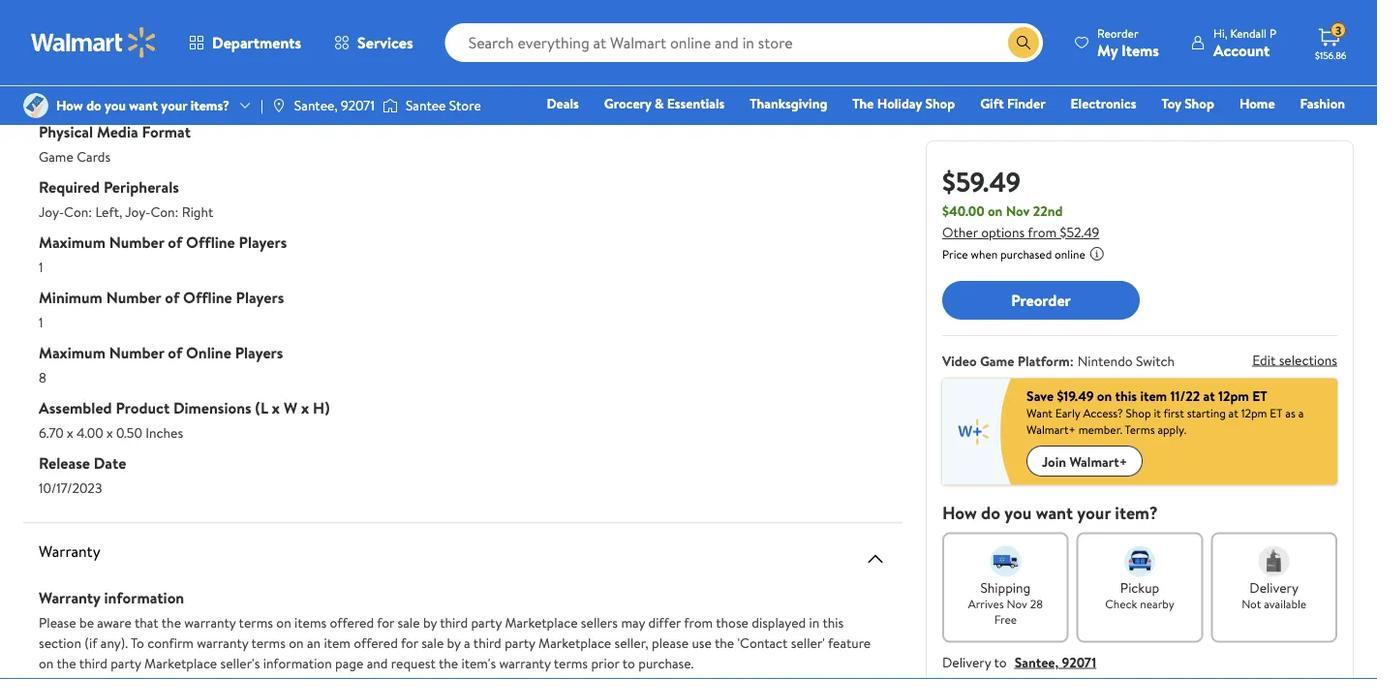 Task type: vqa. For each thing, say whether or not it's contained in the screenshot.


Task type: describe. For each thing, give the bounding box(es) containing it.
0 horizontal spatial party
[[111, 654, 141, 673]]

online
[[1055, 246, 1086, 263]]

how do you want your items?
[[56, 96, 230, 115]]

2 vertical spatial of
[[168, 341, 182, 363]]

12pm right 11/22 on the right of the page
[[1219, 386, 1250, 405]]

delivery for not
[[1250, 578, 1299, 597]]

1 physical from the top
[[39, 37, 86, 56]]

grocery
[[604, 94, 652, 113]]

your for item?
[[1077, 500, 1111, 525]]

date
[[94, 452, 126, 473]]

switch
[[1136, 352, 1175, 371]]

fashion
[[1301, 94, 1345, 113]]

shop inside 'link'
[[925, 94, 955, 113]]

w
[[284, 397, 297, 418]]

p
[[1270, 25, 1277, 41]]

aware
[[97, 613, 132, 632]]

0 vertical spatial walmart+
[[1288, 121, 1345, 140]]

release
[[39, 452, 90, 473]]

2 con: from the left
[[151, 202, 179, 221]]

and
[[367, 654, 388, 673]]

item?
[[1115, 500, 1158, 525]]

game for platform
[[980, 352, 1015, 371]]

selections
[[1279, 350, 1338, 369]]

deals
[[547, 94, 579, 113]]

8
[[39, 368, 46, 387]]

22nd
[[1033, 201, 1063, 220]]

save $19.49 on this item 11/22 at 12pm et want early access? shop it first starting at 12pm et as a walmart+ member. terms apply.
[[1027, 386, 1304, 438]]

mischief
[[80, 92, 130, 111]]

arrives
[[968, 596, 1004, 612]]

the holiday shop
[[853, 94, 955, 113]]

price
[[943, 246, 968, 263]]

registry
[[1122, 121, 1172, 140]]

preorder
[[1012, 289, 1071, 311]]

warranty image
[[864, 547, 887, 570]]

kendall
[[1231, 25, 1267, 41]]

warranty for warranty
[[39, 540, 100, 561]]

reorder my items
[[1098, 25, 1159, 61]]

electronics link
[[1062, 93, 1145, 114]]

assembled
[[39, 397, 112, 418]]

2 vertical spatial players
[[235, 341, 283, 363]]

this inside the warranty information please be aware that the warranty terms on items offered for sale by third party marketplace sellers may differ from those displayed in this section (if any). to confirm warranty terms on an item offered for sale by a third party marketplace seller, please use the 'contact seller' feature on the third party marketplace seller's information page and request the item's warranty terms prior to purchase.
[[823, 613, 844, 632]]

1 vertical spatial number
[[106, 286, 161, 308]]

store
[[449, 96, 481, 115]]

on left an
[[289, 634, 304, 652]]

0 vertical spatial players
[[239, 231, 287, 252]]

2 physical from the top
[[39, 121, 93, 142]]

differ
[[649, 613, 681, 632]]

on left items
[[276, 613, 291, 632]]

join walmart+ link
[[1027, 446, 1143, 477]]

0 vertical spatial marketplace
[[505, 613, 578, 632]]

toy
[[1162, 94, 1182, 113]]

x left 0.50
[[107, 423, 113, 442]]

when
[[971, 246, 998, 263]]

online
[[186, 341, 231, 363]]

the down section
[[57, 654, 76, 673]]

28
[[1030, 596, 1043, 612]]

media
[[97, 121, 138, 142]]

1 1 from the top
[[39, 258, 43, 277]]

seller,
[[615, 634, 649, 652]]

0 horizontal spatial 92071
[[341, 96, 375, 115]]

services button
[[318, 19, 430, 66]]

1 vertical spatial 92071
[[1062, 652, 1097, 671]]

edit selections button
[[1253, 350, 1338, 369]]

to inside the warranty information please be aware that the warranty terms on items offered for sale by third party marketplace sellers may differ from those displayed in this section (if any). to confirm warranty terms on an item offered for sale by a third party marketplace seller, please use the 'contact seller' feature on the third party marketplace seller's information page and request the item's warranty terms prior to purchase.
[[623, 654, 635, 673]]

deals link
[[538, 93, 588, 114]]

do for how do you want your items?
[[86, 96, 101, 115]]

1 vertical spatial players
[[236, 286, 284, 308]]

how for how do you want your items?
[[56, 96, 83, 115]]

nov inside $59.49 $40.00 on nov 22nd other options from $52.49
[[1006, 201, 1030, 220]]

search icon image
[[1016, 35, 1032, 50]]

electronics
[[1071, 94, 1137, 113]]

0 vertical spatial number
[[109, 231, 164, 252]]

items?
[[191, 96, 230, 115]]

want for item?
[[1036, 500, 1073, 525]]

minimum
[[39, 286, 103, 308]]

essentials
[[667, 94, 725, 113]]

item inside save $19.49 on this item 11/22 at 12pm et want early access? shop it first starting at 12pm et as a walmart+ member. terms apply.
[[1141, 386, 1167, 405]]

starting
[[1187, 405, 1226, 421]]

pickup
[[1121, 578, 1160, 597]]

want
[[1027, 405, 1053, 421]]

Walmart Site-Wide search field
[[445, 23, 1043, 62]]

walmart+ link
[[1279, 120, 1354, 141]]

section
[[39, 634, 81, 652]]

on inside save $19.49 on this item 11/22 at 12pm et want early access? shop it first starting at 12pm et as a walmart+ member. terms apply.
[[1097, 386, 1112, 405]]

dimensions
[[173, 397, 252, 418]]

save $19.49 on this item 11/22 at 12pm et element
[[1027, 386, 1268, 405]]

0 vertical spatial of
[[168, 231, 182, 252]]

0 vertical spatial for
[[377, 613, 394, 632]]

that
[[135, 613, 159, 632]]

santee store
[[406, 96, 481, 115]]

the left item's
[[439, 654, 458, 673]]

nearby
[[1140, 596, 1175, 612]]

on inside $59.49 $40.00 on nov 22nd other options from $52.49
[[988, 201, 1003, 220]]

2 vertical spatial walmart+
[[1070, 452, 1128, 471]]

departments
[[212, 32, 301, 53]]

required
[[39, 176, 100, 197]]

an
[[307, 634, 321, 652]]

1 vertical spatial information
[[263, 654, 332, 673]]

one debit link
[[1188, 120, 1271, 141]]

0 horizontal spatial third
[[79, 654, 107, 673]]

0 horizontal spatial et
[[1253, 386, 1268, 405]]

2 vertical spatial warranty
[[499, 654, 551, 673]]

walmart image
[[31, 27, 157, 58]]

1 vertical spatial by
[[447, 634, 461, 652]]

page
[[335, 654, 364, 673]]

0 vertical spatial santee,
[[294, 96, 338, 115]]

legal information image
[[1089, 246, 1105, 262]]

1 horizontal spatial et
[[1270, 405, 1283, 421]]

0.50
[[116, 423, 142, 442]]

video game platform : nintendo switch
[[943, 352, 1175, 371]]

h)
[[313, 397, 330, 418]]

0 horizontal spatial at
[[1204, 386, 1215, 405]]

seller'
[[791, 634, 825, 652]]

0 horizontal spatial by
[[423, 613, 437, 632]]

1 joy- from the left
[[39, 202, 64, 221]]

1 horizontal spatial at
[[1229, 405, 1239, 421]]

1 horizontal spatial to
[[994, 652, 1007, 671]]

0 vertical spatial third
[[440, 613, 468, 632]]

warranty for warranty information please be aware that the warranty terms on items offered for sale by third party marketplace sellers may differ from those displayed in this section (if any). to confirm warranty terms on an item offered for sale by a third party marketplace seller, please use the 'contact seller' feature on the third party marketplace seller's information page and request the item's warranty terms prior to purchase.
[[39, 587, 100, 608]]

1 horizontal spatial party
[[471, 613, 502, 632]]

how for how do you want your item?
[[943, 500, 977, 525]]

11/22
[[1171, 386, 1200, 405]]

registry link
[[1114, 120, 1181, 141]]

12pm left as
[[1241, 405, 1267, 421]]

$19.49
[[1057, 386, 1094, 405]]

1 vertical spatial marketplace
[[539, 634, 611, 652]]

confirm
[[147, 634, 194, 652]]

fashion registry
[[1122, 94, 1345, 140]]

how do you want your item?
[[943, 500, 1158, 525]]

you for how do you want your items?
[[105, 96, 126, 115]]

2 horizontal spatial party
[[505, 634, 535, 652]]

toy shop
[[1162, 94, 1215, 113]]

thanksgiving
[[750, 94, 828, 113]]

2 1 from the top
[[39, 313, 43, 332]]

delivery to santee, 92071
[[943, 652, 1097, 671]]

free
[[995, 611, 1017, 628]]

1 vertical spatial offline
[[183, 286, 232, 308]]

apply.
[[1158, 421, 1187, 438]]

10/17/2023
[[39, 479, 102, 497]]

a inside the warranty information please be aware that the warranty terms on items offered for sale by third party marketplace sellers may differ from those displayed in this section (if any). to confirm warranty terms on an item offered for sale by a third party marketplace seller, please use the 'contact seller' feature on the third party marketplace seller's information page and request the item's warranty terms prior to purchase.
[[464, 634, 471, 652]]

this inside save $19.49 on this item 11/22 at 12pm et want early access? shop it first starting at 12pm et as a walmart+ member. terms apply.
[[1115, 386, 1137, 405]]

services
[[358, 32, 413, 53]]

'contact
[[738, 634, 788, 652]]

video for platform
[[943, 352, 977, 371]]

comic
[[39, 92, 77, 111]]

reorder
[[1098, 25, 1139, 41]]

one debit
[[1197, 121, 1263, 140]]

0 vertical spatial terms
[[239, 613, 273, 632]]

0 horizontal spatial game
[[39, 147, 73, 166]]

prior
[[591, 654, 620, 673]]

2 vertical spatial number
[[109, 341, 164, 363]]

walmart plus image
[[943, 378, 1011, 485]]

$59.49 $40.00 on nov 22nd other options from $52.49
[[943, 162, 1100, 242]]



Task type: locate. For each thing, give the bounding box(es) containing it.
gift finder link
[[972, 93, 1054, 114]]

0 vertical spatial a
[[1299, 405, 1304, 421]]

a right as
[[1299, 405, 1304, 421]]

0 horizontal spatial from
[[684, 613, 713, 632]]

1 con: from the left
[[64, 202, 92, 221]]

intent image for delivery image
[[1259, 546, 1290, 577]]

a up item's
[[464, 634, 471, 652]]

joy- down the 'required'
[[39, 202, 64, 221]]

0 vertical spatial sale
[[398, 613, 420, 632]]

0 vertical spatial format
[[125, 10, 174, 31]]

video for format
[[39, 10, 78, 31]]

at right the "starting"
[[1229, 405, 1239, 421]]

warranty up seller's
[[197, 634, 248, 652]]

on right $19.49
[[1097, 386, 1112, 405]]

want down join
[[1036, 500, 1073, 525]]

access?
[[1083, 405, 1123, 421]]

0 vertical spatial item
[[1141, 386, 1167, 405]]

number down left,
[[109, 231, 164, 252]]

game for format
[[82, 10, 121, 31]]

this right in
[[823, 613, 844, 632]]

delivery inside delivery not available
[[1250, 578, 1299, 597]]

0 vertical spatial maximum
[[39, 231, 105, 252]]

(if
[[85, 634, 97, 652]]

0 horizontal spatial joy-
[[39, 202, 64, 221]]

maximum down left,
[[39, 231, 105, 252]]

want for items?
[[129, 96, 158, 115]]

0 horizontal spatial sale
[[398, 613, 420, 632]]

 image left santee
[[383, 96, 398, 115]]

walmart+
[[1288, 121, 1345, 140], [1027, 421, 1076, 438], [1070, 452, 1128, 471]]

maximum up 8
[[39, 341, 105, 363]]

any).
[[101, 634, 128, 652]]

walmart+ down fashion link
[[1288, 121, 1345, 140]]

shop inside save $19.49 on this item 11/22 at 12pm et want early access? shop it first starting at 12pm et as a walmart+ member. terms apply.
[[1126, 405, 1151, 421]]

santee,
[[294, 96, 338, 115], [1015, 652, 1059, 671]]

for up and
[[377, 613, 394, 632]]

offered up and
[[354, 634, 398, 652]]

for
[[377, 613, 394, 632], [401, 634, 418, 652]]

0 vertical spatial how
[[56, 96, 83, 115]]

you up intent image for shipping
[[1005, 500, 1032, 525]]

3
[[1336, 22, 1342, 38]]

1 vertical spatial warranty
[[197, 634, 248, 652]]

feature
[[828, 634, 871, 652]]

2 vertical spatial third
[[79, 654, 107, 673]]

platform
[[1018, 352, 1070, 371]]

thanksgiving link
[[741, 93, 836, 114]]

1 vertical spatial party
[[505, 634, 535, 652]]

physical down comic
[[39, 121, 93, 142]]

1 horizontal spatial santee,
[[1015, 652, 1059, 671]]

warranty up please
[[39, 587, 100, 608]]

1 vertical spatial maximum
[[39, 341, 105, 363]]

1 horizontal spatial for
[[401, 634, 418, 652]]

1 vertical spatial you
[[1005, 500, 1032, 525]]

seller's
[[220, 654, 260, 673]]

2 warranty from the top
[[39, 587, 100, 608]]

game up the 'required'
[[39, 147, 73, 166]]

from inside $59.49 $40.00 on nov 22nd other options from $52.49
[[1028, 223, 1057, 242]]

1 vertical spatial nov
[[1007, 596, 1028, 612]]

how down walmart plus image
[[943, 500, 977, 525]]

2 horizontal spatial third
[[474, 634, 502, 652]]

con: down the 'required'
[[64, 202, 92, 221]]

do down reason on the top left
[[86, 96, 101, 115]]

number right "minimum"
[[106, 286, 161, 308]]

a inside save $19.49 on this item 11/22 at 12pm et want early access? shop it first starting at 12pm et as a walmart+ member. terms apply.
[[1299, 405, 1304, 421]]

1 horizontal spatial 92071
[[1062, 652, 1097, 671]]

 image for santee, 92071
[[271, 98, 287, 113]]

it
[[1154, 405, 1161, 421]]

physical up rating
[[39, 37, 86, 56]]

0 horizontal spatial con:
[[64, 202, 92, 221]]

1 horizontal spatial want
[[1036, 500, 1073, 525]]

warranty down the 10/17/2023
[[39, 540, 100, 561]]

$59.49
[[943, 162, 1021, 200]]

nov
[[1006, 201, 1030, 220], [1007, 596, 1028, 612]]

do for how do you want your item?
[[981, 500, 1001, 525]]

shop right toy
[[1185, 94, 1215, 113]]

home link
[[1231, 93, 1284, 114]]

request
[[391, 654, 436, 673]]

0 vertical spatial offline
[[186, 231, 235, 252]]

 image right | on the left
[[271, 98, 287, 113]]

video inside video game format physical rating reason comic mischief physical media format game cards required peripherals joy-con: left, joy-con: right maximum number of offline players 1 minimum number of offline players 1 maximum number of online players 8 assembled product dimensions (l x w x h) 6.70 x 4.00 x 0.50 inches release date 10/17/2023
[[39, 10, 78, 31]]

item right an
[[324, 634, 351, 652]]

0 vertical spatial 1
[[39, 258, 43, 277]]

want up "media"
[[129, 96, 158, 115]]

2 horizontal spatial  image
[[383, 96, 398, 115]]

x right '(l'
[[272, 397, 280, 418]]

shop right "holiday"
[[925, 94, 955, 113]]

do
[[86, 96, 101, 115], [981, 500, 1001, 525]]

game up reason on the top left
[[82, 10, 121, 31]]

1 horizontal spatial shop
[[1126, 405, 1151, 421]]

video game format physical rating reason comic mischief physical media format game cards required peripherals joy-con: left, joy-con: right maximum number of offline players 1 minimum number of offline players 1 maximum number of online players 8 assembled product dimensions (l x w x h) 6.70 x 4.00 x 0.50 inches release date 10/17/2023
[[39, 10, 330, 497]]

1 vertical spatial physical
[[39, 121, 93, 142]]

on down section
[[39, 654, 54, 673]]

purchased
[[1001, 246, 1052, 263]]

1 horizontal spatial game
[[82, 10, 121, 31]]

first
[[1164, 405, 1184, 421]]

terms
[[1125, 421, 1155, 438]]

0 horizontal spatial information
[[104, 587, 184, 608]]

santee, down free
[[1015, 652, 1059, 671]]

warranty
[[184, 613, 236, 632], [197, 634, 248, 652], [499, 654, 551, 673]]

 image down rating
[[23, 93, 48, 118]]

delivery down arrives
[[943, 652, 991, 671]]

number up product
[[109, 341, 164, 363]]

from down 22nd
[[1028, 223, 1057, 242]]

you
[[105, 96, 126, 115], [1005, 500, 1032, 525]]

in
[[809, 613, 820, 632]]

1 horizontal spatial sale
[[422, 634, 444, 652]]

intent image for shipping image
[[990, 546, 1021, 577]]

walmart+ down member.
[[1070, 452, 1128, 471]]

toy shop link
[[1153, 93, 1223, 114]]

1 warranty from the top
[[39, 540, 100, 561]]

of
[[168, 231, 182, 252], [165, 286, 179, 308], [168, 341, 182, 363]]

1 vertical spatial santee,
[[1015, 652, 1059, 671]]

0 vertical spatial video
[[39, 10, 78, 31]]

0 vertical spatial nov
[[1006, 201, 1030, 220]]

my
[[1098, 39, 1118, 61]]

1 vertical spatial video
[[943, 352, 977, 371]]

information down an
[[263, 654, 332, 673]]

items
[[1122, 39, 1159, 61]]

0 vertical spatial warranty
[[39, 540, 100, 561]]

 image
[[23, 93, 48, 118], [383, 96, 398, 115], [271, 98, 287, 113]]

item inside the warranty information please be aware that the warranty terms on items offered for sale by third party marketplace sellers may differ from those displayed in this section (if any). to confirm warranty terms on an item offered for sale by a third party marketplace seller, please use the 'contact seller' feature on the third party marketplace seller's information page and request the item's warranty terms prior to purchase.
[[324, 634, 351, 652]]

0 vertical spatial warranty
[[184, 613, 236, 632]]

your left item?
[[1077, 500, 1111, 525]]

home
[[1240, 94, 1275, 113]]

1 vertical spatial for
[[401, 634, 418, 652]]

1 horizontal spatial  image
[[271, 98, 287, 113]]

marketplace down confirm
[[144, 654, 217, 673]]

0 vertical spatial delivery
[[1250, 578, 1299, 597]]

players
[[239, 231, 287, 252], [236, 286, 284, 308], [235, 341, 283, 363]]

1 vertical spatial do
[[981, 500, 1001, 525]]

1 horizontal spatial con:
[[151, 202, 179, 221]]

1
[[39, 258, 43, 277], [39, 313, 43, 332]]

offered
[[330, 613, 374, 632], [354, 634, 398, 652]]

options
[[981, 223, 1025, 242]]

0 vertical spatial physical
[[39, 37, 86, 56]]

0 vertical spatial do
[[86, 96, 101, 115]]

may
[[621, 613, 645, 632]]

nov up the other options from $52.49 button
[[1006, 201, 1030, 220]]

shop
[[925, 94, 955, 113], [1185, 94, 1215, 113], [1126, 405, 1151, 421]]

sellers
[[581, 613, 618, 632]]

your for items?
[[161, 96, 187, 115]]

maximum
[[39, 231, 105, 252], [39, 341, 105, 363]]

please
[[652, 634, 689, 652]]

0 horizontal spatial video
[[39, 10, 78, 31]]

grocery & essentials link
[[596, 93, 734, 114]]

0 horizontal spatial how
[[56, 96, 83, 115]]

format up reason on the top left
[[125, 10, 174, 31]]

edit
[[1253, 350, 1276, 369]]

joy- down peripherals at the top
[[125, 202, 151, 221]]

nov inside shipping arrives nov 28 free
[[1007, 596, 1028, 612]]

walmart+ inside save $19.49 on this item 11/22 at 12pm et want early access? shop it first starting at 12pm et as a walmart+ member. terms apply.
[[1027, 421, 1076, 438]]

nintendo
[[1078, 352, 1133, 371]]

warranty inside the warranty information please be aware that the warranty terms on items offered for sale by third party marketplace sellers may differ from those displayed in this section (if any). to confirm warranty terms on an item offered for sale by a third party marketplace seller, please use the 'contact seller' feature on the third party marketplace seller's information page and request the item's warranty terms prior to purchase.
[[39, 587, 100, 608]]

2 maximum from the top
[[39, 341, 105, 363]]

peripherals
[[104, 176, 179, 197]]

information up that
[[104, 587, 184, 608]]

:
[[1070, 352, 1074, 371]]

please
[[39, 613, 76, 632]]

marketplace down 'sellers' in the bottom left of the page
[[539, 634, 611, 652]]

x right w
[[301, 397, 309, 418]]

1 horizontal spatial delivery
[[1250, 578, 1299, 597]]

video up rating
[[39, 10, 78, 31]]

offline up "online"
[[183, 286, 232, 308]]

one
[[1197, 121, 1226, 140]]

other
[[943, 223, 978, 242]]

game left 'platform'
[[980, 352, 1015, 371]]

6.70
[[39, 423, 64, 442]]

delivery down intent image for delivery
[[1250, 578, 1299, 597]]

do up intent image for shipping
[[981, 500, 1001, 525]]

con:
[[64, 202, 92, 221], [151, 202, 179, 221]]

those
[[716, 613, 749, 632]]

 image for how do you want your items?
[[23, 93, 48, 118]]

1 vertical spatial from
[[684, 613, 713, 632]]

1 up "minimum"
[[39, 258, 43, 277]]

1 horizontal spatial from
[[1028, 223, 1057, 242]]

for up request
[[401, 634, 418, 652]]

santee
[[406, 96, 446, 115]]

reason
[[87, 65, 136, 87]]

1 maximum from the top
[[39, 231, 105, 252]]

walmart+ up join
[[1027, 421, 1076, 438]]

save
[[1027, 386, 1054, 405]]

0 horizontal spatial you
[[105, 96, 126, 115]]

want
[[129, 96, 158, 115], [1036, 500, 1073, 525]]

con: left right
[[151, 202, 179, 221]]

warranty right item's
[[499, 654, 551, 673]]

to down free
[[994, 652, 1007, 671]]

you up "media"
[[105, 96, 126, 115]]

2 horizontal spatial game
[[980, 352, 1015, 371]]

0 horizontal spatial for
[[377, 613, 394, 632]]

product
[[116, 397, 170, 418]]

from
[[1028, 223, 1057, 242], [684, 613, 713, 632]]

2 vertical spatial marketplace
[[144, 654, 217, 673]]

on up options
[[988, 201, 1003, 220]]

1 vertical spatial sale
[[422, 634, 444, 652]]

1 vertical spatial game
[[39, 147, 73, 166]]

how down rating
[[56, 96, 83, 115]]

nov left 28
[[1007, 596, 1028, 612]]

the up confirm
[[162, 613, 181, 632]]

marketplace left 'sellers' in the bottom left of the page
[[505, 613, 578, 632]]

offered up page on the left of the page
[[330, 613, 374, 632]]

2 horizontal spatial shop
[[1185, 94, 1215, 113]]

1 vertical spatial delivery
[[943, 652, 991, 671]]

this
[[1115, 386, 1137, 405], [823, 613, 844, 632]]

0 horizontal spatial your
[[161, 96, 187, 115]]

1 horizontal spatial by
[[447, 634, 461, 652]]

delivery not available
[[1242, 578, 1307, 612]]

warranty information please be aware that the warranty terms on items offered for sale by third party marketplace sellers may differ from those displayed in this section (if any). to confirm warranty terms on an item offered for sale by a third party marketplace seller, please use the 'contact seller' feature on the third party marketplace seller's information page and request the item's warranty terms prior to purchase.
[[39, 587, 871, 673]]

0 vertical spatial information
[[104, 587, 184, 608]]

0 vertical spatial offered
[[330, 613, 374, 632]]

departments button
[[172, 19, 318, 66]]

1 vertical spatial terms
[[251, 634, 286, 652]]

1 vertical spatial offered
[[354, 634, 398, 652]]

|
[[261, 96, 263, 115]]

pickup check nearby
[[1106, 578, 1175, 612]]

0 vertical spatial you
[[105, 96, 126, 115]]

account
[[1214, 39, 1270, 61]]

from inside the warranty information please be aware that the warranty terms on items offered for sale by third party marketplace sellers may differ from those displayed in this section (if any). to confirm warranty terms on an item offered for sale by a third party marketplace seller, please use the 'contact seller' feature on the third party marketplace seller's information page and request the item's warranty terms prior to purchase.
[[684, 613, 713, 632]]

1 vertical spatial item
[[324, 634, 351, 652]]

1 vertical spatial walmart+
[[1027, 421, 1076, 438]]

0 vertical spatial by
[[423, 613, 437, 632]]

1 horizontal spatial third
[[440, 613, 468, 632]]

shop left it
[[1126, 405, 1151, 421]]

offline down right
[[186, 231, 235, 252]]

use
[[692, 634, 712, 652]]

1 vertical spatial a
[[464, 634, 471, 652]]

format down how do you want your items?
[[142, 121, 191, 142]]

purchase.
[[639, 654, 694, 673]]

as
[[1286, 405, 1296, 421]]

0 vertical spatial want
[[129, 96, 158, 115]]

santee, right | on the left
[[294, 96, 338, 115]]

other options from $52.49 button
[[943, 223, 1100, 242]]

1 horizontal spatial item
[[1141, 386, 1167, 405]]

sale
[[398, 613, 420, 632], [422, 634, 444, 652]]

item
[[1141, 386, 1167, 405], [324, 634, 351, 652]]

0 vertical spatial 92071
[[341, 96, 375, 115]]

warranty up confirm
[[184, 613, 236, 632]]

santee, 92071 button
[[1015, 652, 1097, 671]]

grocery & essentials
[[604, 94, 725, 113]]

0 vertical spatial game
[[82, 10, 121, 31]]

item left 11/22 on the right of the page
[[1141, 386, 1167, 405]]

at right 11/22 on the right of the page
[[1204, 386, 1215, 405]]

the down those
[[715, 634, 734, 652]]

1 vertical spatial format
[[142, 121, 191, 142]]

1 vertical spatial of
[[165, 286, 179, 308]]

to
[[131, 634, 144, 652]]

2 vertical spatial game
[[980, 352, 1015, 371]]

1 vertical spatial third
[[474, 634, 502, 652]]

this left it
[[1115, 386, 1137, 405]]

1 vertical spatial want
[[1036, 500, 1073, 525]]

video up walmart plus image
[[943, 352, 977, 371]]

gift finder
[[980, 94, 1046, 113]]

intent image for pickup image
[[1125, 546, 1156, 577]]

you for how do you want your item?
[[1005, 500, 1032, 525]]

to
[[994, 652, 1007, 671], [623, 654, 635, 673]]

2 vertical spatial terms
[[554, 654, 588, 673]]

delivery for to
[[943, 652, 991, 671]]

1 down "minimum"
[[39, 313, 43, 332]]

to down seller,
[[623, 654, 635, 673]]

the
[[853, 94, 874, 113]]

1 horizontal spatial you
[[1005, 500, 1032, 525]]

shipping arrives nov 28 free
[[968, 578, 1043, 628]]

right
[[182, 202, 213, 221]]

 image for santee store
[[383, 96, 398, 115]]

marketplace
[[505, 613, 578, 632], [539, 634, 611, 652], [144, 654, 217, 673]]

from up use
[[684, 613, 713, 632]]

2 joy- from the left
[[125, 202, 151, 221]]

Search search field
[[445, 23, 1043, 62]]

physical
[[39, 37, 86, 56], [39, 121, 93, 142]]

1 horizontal spatial video
[[943, 352, 977, 371]]

your left items? on the left of page
[[161, 96, 187, 115]]

x right 6.70
[[67, 423, 73, 442]]



